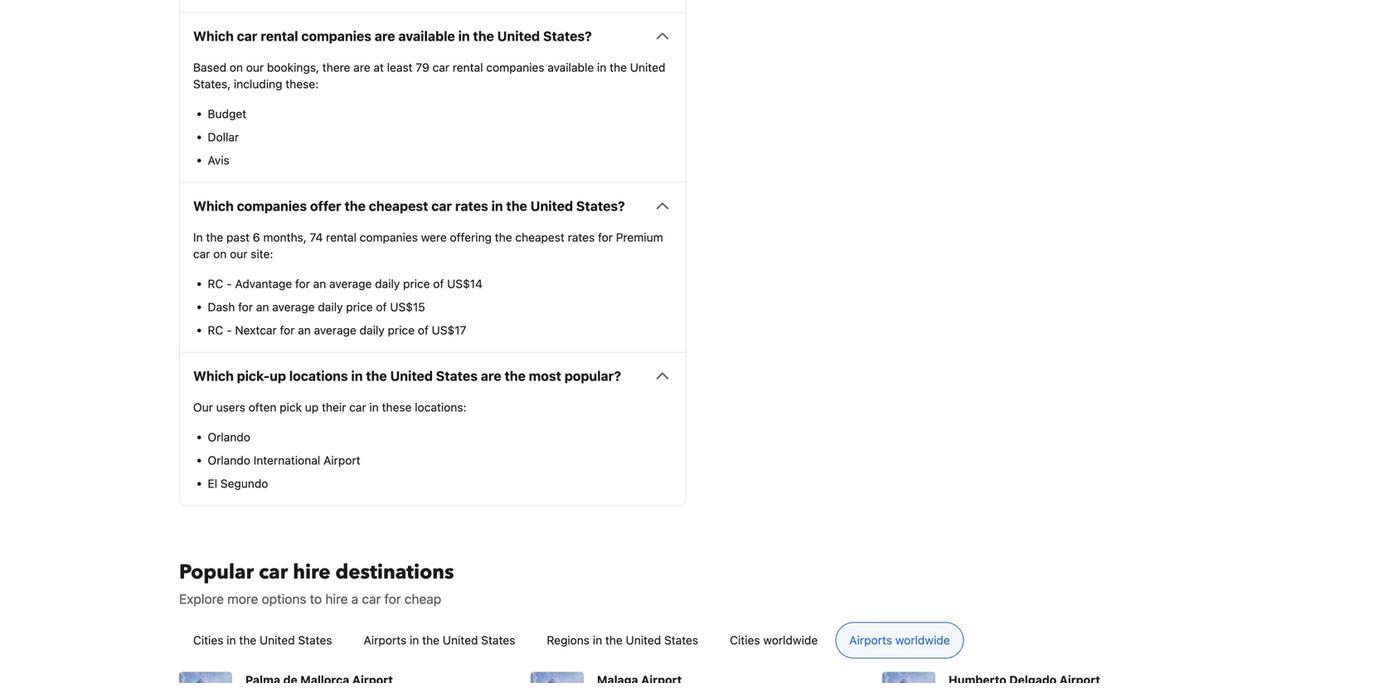 Task type: describe. For each thing, give the bounding box(es) containing it.
companies inside in the past 6 months, 74 rental companies were offering the cheapest rates for premium car on our site:
[[360, 230, 418, 244]]

airports in the united states button
[[350, 623, 530, 659]]

these:
[[286, 77, 319, 91]]

which companies offer the cheapest car rates in the united states?
[[193, 198, 625, 214]]

airports worldwide button
[[836, 623, 965, 659]]

based
[[193, 60, 227, 74]]

el
[[208, 477, 217, 491]]

offering
[[450, 230, 492, 244]]

for inside popular car hire destinations explore more options to hire a car for cheap
[[385, 591, 401, 607]]

there
[[323, 60, 351, 74]]

orlando for orlando
[[208, 430, 250, 444]]

1 vertical spatial states?
[[577, 198, 625, 214]]

rc - nextcar for an average daily price of us$17
[[208, 323, 467, 337]]

budget
[[208, 107, 247, 121]]

dash
[[208, 300, 235, 314]]

0 horizontal spatial an
[[256, 300, 269, 314]]

these
[[382, 401, 412, 414]]

cities for cities worldwide
[[730, 634, 761, 647]]

average for nextcar
[[314, 323, 357, 337]]

our
[[193, 401, 213, 414]]

destinations
[[336, 559, 454, 586]]

rental inside in the past 6 months, 74 rental companies were offering the cheapest rates for premium car on our site:
[[326, 230, 357, 244]]

popular car hire destinations explore more options to hire a car for cheap
[[179, 559, 454, 607]]

0 horizontal spatial of
[[376, 300, 387, 314]]

cheap
[[405, 591, 442, 607]]

orlando international airport
[[208, 454, 361, 467]]

avis
[[208, 153, 230, 167]]

car up "options"
[[259, 559, 288, 586]]

on inside based on our bookings, there are at least 79 car rental companies available in the united states, including these:
[[230, 60, 243, 74]]

regions
[[547, 634, 590, 647]]

which for which car rental companies are available in the united states?
[[193, 28, 234, 44]]

our users often pick up their car in these locations:
[[193, 401, 467, 414]]

for right nextcar
[[280, 323, 295, 337]]

car right a
[[362, 591, 381, 607]]

often
[[249, 401, 277, 414]]

74
[[310, 230, 323, 244]]

price for us$14
[[403, 277, 430, 291]]

car inside which car rental companies are available in the united states? dropdown button
[[237, 28, 258, 44]]

dash for an average daily price of us$15
[[208, 300, 425, 314]]

1 vertical spatial daily
[[318, 300, 343, 314]]

1 vertical spatial price
[[346, 300, 373, 314]]

cities for cities in the united states
[[193, 634, 224, 647]]

united inside based on our bookings, there are at least 79 car rental companies available in the united states, including these:
[[630, 60, 666, 74]]

least
[[387, 60, 413, 74]]

which car rental companies are available in the united states?
[[193, 28, 592, 44]]

of for us$17
[[418, 323, 429, 337]]

based on our bookings, there are at least 79 car rental companies available in the united states, including these:
[[193, 60, 666, 91]]

0 vertical spatial hire
[[293, 559, 331, 586]]

states for cities in the united states
[[298, 634, 332, 647]]

options
[[262, 591, 307, 607]]

el segundo
[[208, 477, 268, 491]]

airports worldwide
[[850, 634, 951, 647]]

locations
[[289, 368, 348, 384]]

2 vertical spatial are
[[481, 368, 502, 384]]

rc for rc - nextcar for an average daily price of us$17
[[208, 323, 224, 337]]

1 horizontal spatial up
[[305, 401, 319, 414]]

states for airports in the united states
[[481, 634, 516, 647]]

rates inside in the past 6 months, 74 rental companies were offering the cheapest rates for premium car on our site:
[[568, 230, 595, 244]]

in the past 6 months, 74 rental companies were offering the cheapest rates for premium car on our site:
[[193, 230, 664, 261]]

car inside in the past 6 months, 74 rental companies were offering the cheapest rates for premium car on our site:
[[193, 247, 210, 261]]

pick
[[280, 401, 302, 414]]

price for us$17
[[388, 323, 415, 337]]

past
[[227, 230, 250, 244]]

popular?
[[565, 368, 622, 384]]

on inside in the past 6 months, 74 rental companies were offering the cheapest rates for premium car on our site:
[[213, 247, 227, 261]]

bookings,
[[267, 60, 319, 74]]

which pick-up locations in the united states are the most popular? button
[[193, 366, 673, 386]]

up inside "which pick-up locations in the united states are the most popular?" dropdown button
[[270, 368, 286, 384]]

airports in the united states
[[364, 634, 516, 647]]

worldwide for airports worldwide
[[896, 634, 951, 647]]

which companies offer the cheapest car rates in the united states? button
[[193, 196, 673, 216]]

available inside based on our bookings, there are at least 79 car rental companies available in the united states, including these:
[[548, 60, 594, 74]]

states,
[[193, 77, 231, 91]]

rates inside dropdown button
[[455, 198, 489, 214]]

us$15
[[390, 300, 425, 314]]

average for advantage
[[329, 277, 372, 291]]

locations:
[[415, 401, 467, 414]]

cities in the united states button
[[179, 623, 346, 659]]

cheapest inside dropdown button
[[369, 198, 428, 214]]

which for which pick-up locations in the united states are the most popular?
[[193, 368, 234, 384]]

dollar
[[208, 130, 239, 144]]

an for advantage
[[313, 277, 326, 291]]

0 vertical spatial states?
[[543, 28, 592, 44]]

cities worldwide
[[730, 634, 818, 647]]

users
[[216, 401, 246, 414]]

site:
[[251, 247, 273, 261]]



Task type: vqa. For each thing, say whether or not it's contained in the screenshot.
8
no



Task type: locate. For each thing, give the bounding box(es) containing it.
2 horizontal spatial of
[[433, 277, 444, 291]]

an down dash for an average daily price of us$15
[[298, 323, 311, 337]]

airports for airports worldwide
[[850, 634, 893, 647]]

average up dash for an average daily price of us$15
[[329, 277, 372, 291]]

of left 'us$17'
[[418, 323, 429, 337]]

segundo
[[221, 477, 268, 491]]

1 horizontal spatial of
[[418, 323, 429, 337]]

to
[[310, 591, 322, 607]]

3 which from the top
[[193, 368, 234, 384]]

the inside based on our bookings, there are at least 79 car rental companies available in the united states, including these:
[[610, 60, 627, 74]]

1 vertical spatial rental
[[453, 60, 483, 74]]

regions in the united states button
[[533, 623, 713, 659]]

0 horizontal spatial up
[[270, 368, 286, 384]]

2 orlando from the top
[[208, 454, 250, 467]]

our
[[246, 60, 264, 74], [230, 247, 248, 261]]

united
[[498, 28, 540, 44], [630, 60, 666, 74], [531, 198, 573, 214], [390, 368, 433, 384], [260, 634, 295, 647], [443, 634, 478, 647], [626, 634, 661, 647]]

airports
[[364, 634, 407, 647], [850, 634, 893, 647]]

1 horizontal spatial on
[[230, 60, 243, 74]]

1 vertical spatial hire
[[326, 591, 348, 607]]

states?
[[543, 28, 592, 44], [577, 198, 625, 214]]

1 which from the top
[[193, 28, 234, 44]]

1 horizontal spatial worldwide
[[896, 634, 951, 647]]

an for nextcar
[[298, 323, 311, 337]]

1 horizontal spatial an
[[298, 323, 311, 337]]

1 vertical spatial cheapest
[[516, 230, 565, 244]]

0 vertical spatial orlando
[[208, 430, 250, 444]]

- up dash
[[227, 277, 232, 291]]

1 vertical spatial are
[[354, 60, 371, 74]]

1 horizontal spatial cheapest
[[516, 230, 565, 244]]

rc for rc - advantage for an average daily price of us$14
[[208, 277, 224, 291]]

are left at
[[354, 60, 371, 74]]

airports inside "button"
[[850, 634, 893, 647]]

including
[[234, 77, 283, 91]]

cheapest right offering
[[516, 230, 565, 244]]

1 vertical spatial available
[[548, 60, 594, 74]]

cities
[[193, 634, 224, 647], [730, 634, 761, 647]]

worldwide inside button
[[764, 634, 818, 647]]

0 vertical spatial cheapest
[[369, 198, 428, 214]]

1 horizontal spatial are
[[375, 28, 395, 44]]

daily for advantage
[[375, 277, 400, 291]]

their
[[322, 401, 346, 414]]

tab list
[[166, 623, 1228, 660]]

0 vertical spatial an
[[313, 277, 326, 291]]

1 horizontal spatial cities
[[730, 634, 761, 647]]

for down destinations
[[385, 591, 401, 607]]

of for us$14
[[433, 277, 444, 291]]

airports inside button
[[364, 634, 407, 647]]

0 vertical spatial up
[[270, 368, 286, 384]]

average down dash for an average daily price of us$15
[[314, 323, 357, 337]]

are left most
[[481, 368, 502, 384]]

1 vertical spatial which
[[193, 198, 234, 214]]

0 horizontal spatial rates
[[455, 198, 489, 214]]

our inside based on our bookings, there are at least 79 car rental companies available in the united states, including these:
[[246, 60, 264, 74]]

on down past
[[213, 247, 227, 261]]

1 vertical spatial orlando
[[208, 454, 250, 467]]

1 vertical spatial an
[[256, 300, 269, 314]]

rates left premium
[[568, 230, 595, 244]]

rental inside dropdown button
[[261, 28, 298, 44]]

cities in the united states
[[193, 634, 332, 647]]

1 horizontal spatial rental
[[326, 230, 357, 244]]

cheapest
[[369, 198, 428, 214], [516, 230, 565, 244]]

which for which companies offer the cheapest car rates in the united states?
[[193, 198, 234, 214]]

1 vertical spatial -
[[227, 323, 232, 337]]

an down advantage
[[256, 300, 269, 314]]

available
[[399, 28, 455, 44], [548, 60, 594, 74]]

were
[[421, 230, 447, 244]]

0 horizontal spatial on
[[213, 247, 227, 261]]

car up were
[[432, 198, 452, 214]]

months,
[[263, 230, 307, 244]]

1 - from the top
[[227, 277, 232, 291]]

orlando down users
[[208, 430, 250, 444]]

1 orlando from the top
[[208, 430, 250, 444]]

of left us$14
[[433, 277, 444, 291]]

0 vertical spatial of
[[433, 277, 444, 291]]

pick-
[[237, 368, 270, 384]]

which up the based
[[193, 28, 234, 44]]

popular
[[179, 559, 254, 586]]

regions in the united states
[[547, 634, 699, 647]]

2 vertical spatial daily
[[360, 323, 385, 337]]

0 horizontal spatial are
[[354, 60, 371, 74]]

available inside dropdown button
[[399, 28, 455, 44]]

worldwide
[[764, 634, 818, 647], [896, 634, 951, 647]]

car inside which companies offer the cheapest car rates in the united states? dropdown button
[[432, 198, 452, 214]]

0 vertical spatial are
[[375, 28, 395, 44]]

which up our
[[193, 368, 234, 384]]

1 horizontal spatial rates
[[568, 230, 595, 244]]

2 horizontal spatial an
[[313, 277, 326, 291]]

2 cities from the left
[[730, 634, 761, 647]]

daily down rc - advantage for an average daily price of us$14
[[360, 323, 385, 337]]

offer
[[310, 198, 342, 214]]

of left us$15
[[376, 300, 387, 314]]

cheapest up were
[[369, 198, 428, 214]]

1 vertical spatial average
[[272, 300, 315, 314]]

rental right 74
[[326, 230, 357, 244]]

up right pick
[[305, 401, 319, 414]]

companies
[[302, 28, 372, 44], [487, 60, 545, 74], [237, 198, 307, 214], [360, 230, 418, 244]]

our inside in the past 6 months, 74 rental companies were offering the cheapest rates for premium car on our site:
[[230, 247, 248, 261]]

hire
[[293, 559, 331, 586], [326, 591, 348, 607]]

cities worldwide button
[[716, 623, 832, 659]]

1 cities from the left
[[193, 634, 224, 647]]

up up pick
[[270, 368, 286, 384]]

premium
[[616, 230, 664, 244]]

- for advantage
[[227, 277, 232, 291]]

hire up to
[[293, 559, 331, 586]]

states for regions in the united states
[[665, 634, 699, 647]]

rc up dash
[[208, 277, 224, 291]]

car up 'including'
[[237, 28, 258, 44]]

2 vertical spatial rental
[[326, 230, 357, 244]]

1 vertical spatial on
[[213, 247, 227, 261]]

2 which from the top
[[193, 198, 234, 214]]

0 vertical spatial available
[[399, 28, 455, 44]]

which pick-up locations in the united states are the most popular?
[[193, 368, 622, 384]]

car inside based on our bookings, there are at least 79 car rental companies available in the united states, including these:
[[433, 60, 450, 74]]

advantage
[[235, 277, 292, 291]]

average
[[329, 277, 372, 291], [272, 300, 315, 314], [314, 323, 357, 337]]

orlando for orlando international airport
[[208, 454, 250, 467]]

0 vertical spatial rates
[[455, 198, 489, 214]]

states
[[436, 368, 478, 384], [298, 634, 332, 647], [481, 634, 516, 647], [665, 634, 699, 647]]

more
[[228, 591, 258, 607]]

0 vertical spatial which
[[193, 28, 234, 44]]

0 vertical spatial daily
[[375, 277, 400, 291]]

an
[[313, 277, 326, 291], [256, 300, 269, 314], [298, 323, 311, 337]]

rental inside based on our bookings, there are at least 79 car rental companies available in the united states, including these:
[[453, 60, 483, 74]]

worldwide inside "button"
[[896, 634, 951, 647]]

0 vertical spatial -
[[227, 277, 232, 291]]

rc
[[208, 277, 224, 291], [208, 323, 224, 337]]

our up 'including'
[[246, 60, 264, 74]]

for left premium
[[598, 230, 613, 244]]

in inside based on our bookings, there are at least 79 car rental companies available in the united states, including these:
[[597, 60, 607, 74]]

average down advantage
[[272, 300, 315, 314]]

at
[[374, 60, 384, 74]]

which car rental companies are available in the united states? button
[[193, 26, 673, 46]]

companies inside based on our bookings, there are at least 79 car rental companies available in the united states, including these:
[[487, 60, 545, 74]]

cheapest inside in the past 6 months, 74 rental companies were offering the cheapest rates for premium car on our site:
[[516, 230, 565, 244]]

states inside dropdown button
[[436, 368, 478, 384]]

for
[[598, 230, 613, 244], [295, 277, 310, 291], [238, 300, 253, 314], [280, 323, 295, 337], [385, 591, 401, 607]]

are
[[375, 28, 395, 44], [354, 60, 371, 74], [481, 368, 502, 384]]

tab list containing cities in the united states
[[166, 623, 1228, 660]]

1 airports from the left
[[364, 634, 407, 647]]

an up dash for an average daily price of us$15
[[313, 277, 326, 291]]

0 vertical spatial our
[[246, 60, 264, 74]]

rental right 79 at the top left of page
[[453, 60, 483, 74]]

2 airports from the left
[[850, 634, 893, 647]]

rc - advantage for an average daily price of us$14
[[208, 277, 483, 291]]

0 horizontal spatial available
[[399, 28, 455, 44]]

in
[[459, 28, 470, 44], [597, 60, 607, 74], [492, 198, 503, 214], [351, 368, 363, 384], [370, 401, 379, 414], [227, 634, 236, 647], [410, 634, 419, 647], [593, 634, 603, 647]]

us$14
[[447, 277, 483, 291]]

up
[[270, 368, 286, 384], [305, 401, 319, 414]]

on
[[230, 60, 243, 74], [213, 247, 227, 261]]

6
[[253, 230, 260, 244]]

0 horizontal spatial cities
[[193, 634, 224, 647]]

2 horizontal spatial rental
[[453, 60, 483, 74]]

car down in
[[193, 247, 210, 261]]

0 horizontal spatial cheapest
[[369, 198, 428, 214]]

rates up offering
[[455, 198, 489, 214]]

0 vertical spatial rc
[[208, 277, 224, 291]]

price
[[403, 277, 430, 291], [346, 300, 373, 314], [388, 323, 415, 337]]

international
[[254, 454, 320, 467]]

on right the based
[[230, 60, 243, 74]]

a
[[352, 591, 359, 607]]

2 vertical spatial an
[[298, 323, 311, 337]]

orlando up el segundo
[[208, 454, 250, 467]]

most
[[529, 368, 562, 384]]

of
[[433, 277, 444, 291], [376, 300, 387, 314], [418, 323, 429, 337]]

orlando
[[208, 430, 250, 444], [208, 454, 250, 467]]

daily up rc - nextcar for an average daily price of us$17
[[318, 300, 343, 314]]

1 vertical spatial of
[[376, 300, 387, 314]]

2 rc from the top
[[208, 323, 224, 337]]

1 vertical spatial rates
[[568, 230, 595, 244]]

which
[[193, 28, 234, 44], [193, 198, 234, 214], [193, 368, 234, 384]]

0 vertical spatial average
[[329, 277, 372, 291]]

the
[[473, 28, 494, 44], [610, 60, 627, 74], [345, 198, 366, 214], [507, 198, 528, 214], [206, 230, 223, 244], [495, 230, 512, 244], [366, 368, 387, 384], [505, 368, 526, 384], [239, 634, 257, 647], [422, 634, 440, 647], [606, 634, 623, 647]]

daily up us$15
[[375, 277, 400, 291]]

explore
[[179, 591, 224, 607]]

2 vertical spatial price
[[388, 323, 415, 337]]

2 vertical spatial which
[[193, 368, 234, 384]]

us$17
[[432, 323, 467, 337]]

airport
[[324, 454, 361, 467]]

- for nextcar
[[227, 323, 232, 337]]

daily for nextcar
[[360, 323, 385, 337]]

for up dash for an average daily price of us$15
[[295, 277, 310, 291]]

0 vertical spatial rental
[[261, 28, 298, 44]]

worldwide for cities worldwide
[[764, 634, 818, 647]]

1 worldwide from the left
[[764, 634, 818, 647]]

our down past
[[230, 247, 248, 261]]

price down us$15
[[388, 323, 415, 337]]

are inside based on our bookings, there are at least 79 car rental companies available in the united states, including these:
[[354, 60, 371, 74]]

2 worldwide from the left
[[896, 634, 951, 647]]

airports for airports in the united states
[[364, 634, 407, 647]]

1 vertical spatial rc
[[208, 323, 224, 337]]

are up at
[[375, 28, 395, 44]]

- down dash
[[227, 323, 232, 337]]

1 vertical spatial up
[[305, 401, 319, 414]]

rental up bookings, at top left
[[261, 28, 298, 44]]

1 horizontal spatial airports
[[850, 634, 893, 647]]

0 horizontal spatial rental
[[261, 28, 298, 44]]

79
[[416, 60, 430, 74]]

1 horizontal spatial available
[[548, 60, 594, 74]]

for inside in the past 6 months, 74 rental companies were offering the cheapest rates for premium car on our site:
[[598, 230, 613, 244]]

2 vertical spatial average
[[314, 323, 357, 337]]

1 rc from the top
[[208, 277, 224, 291]]

hire left a
[[326, 591, 348, 607]]

car right their
[[349, 401, 366, 414]]

which up in
[[193, 198, 234, 214]]

for right dash
[[238, 300, 253, 314]]

rc down dash
[[208, 323, 224, 337]]

in
[[193, 230, 203, 244]]

2 - from the top
[[227, 323, 232, 337]]

price down rc - advantage for an average daily price of us$14
[[346, 300, 373, 314]]

car right 79 at the top left of page
[[433, 60, 450, 74]]

2 horizontal spatial are
[[481, 368, 502, 384]]

0 horizontal spatial worldwide
[[764, 634, 818, 647]]

0 vertical spatial price
[[403, 277, 430, 291]]

0 horizontal spatial airports
[[364, 634, 407, 647]]

-
[[227, 277, 232, 291], [227, 323, 232, 337]]

daily
[[375, 277, 400, 291], [318, 300, 343, 314], [360, 323, 385, 337]]

rates
[[455, 198, 489, 214], [568, 230, 595, 244]]

2 vertical spatial of
[[418, 323, 429, 337]]

nextcar
[[235, 323, 277, 337]]

1 vertical spatial our
[[230, 247, 248, 261]]

price up us$15
[[403, 277, 430, 291]]

0 vertical spatial on
[[230, 60, 243, 74]]



